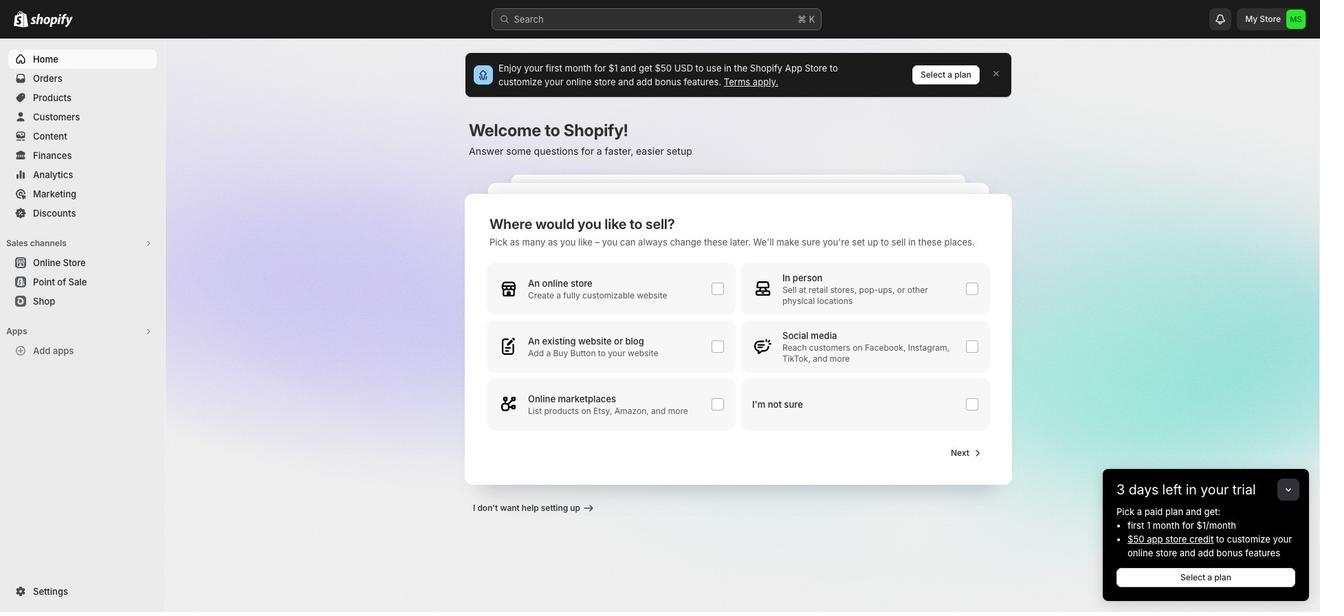 Task type: locate. For each thing, give the bounding box(es) containing it.
shopify image
[[30, 14, 73, 28]]



Task type: describe. For each thing, give the bounding box(es) containing it.
my store image
[[1287, 10, 1306, 29]]

shopify image
[[14, 11, 28, 28]]



Task type: vqa. For each thing, say whether or not it's contained in the screenshot.
Shopify image to the left
yes



